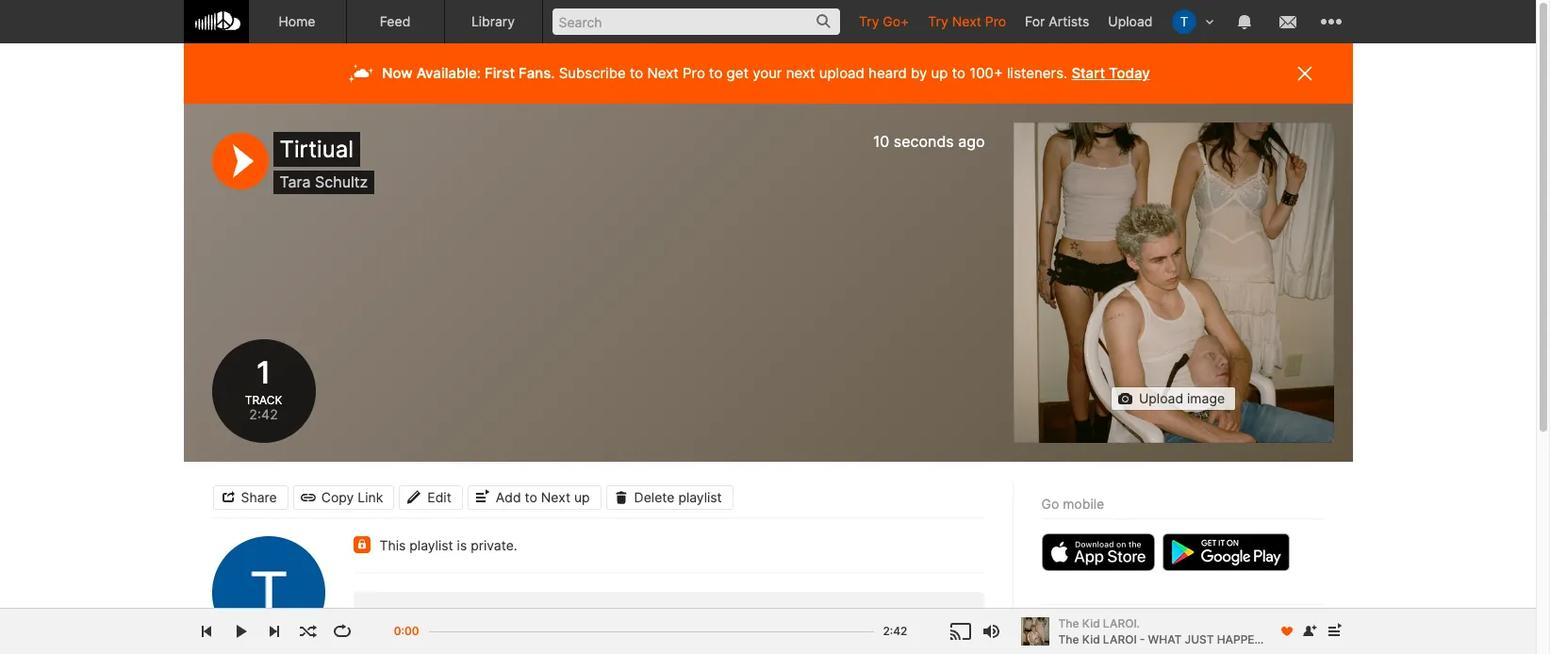 Task type: vqa. For each thing, say whether or not it's contained in the screenshot.
Now Available: First Fans. Subscribe to Next Pro to get your next upload heard by up to 100+ listeners. Start Today
yes



Task type: locate. For each thing, give the bounding box(es) containing it.
delete playlist button
[[606, 485, 733, 510]]

resources
[[1125, 632, 1181, 646]]

2 cookie from the left
[[1220, 616, 1258, 630]]

upload up the today
[[1108, 13, 1153, 29]]

what
[[1148, 632, 1182, 646]]

0:00
[[394, 624, 419, 638]]

playlist left is on the left bottom of the page
[[410, 538, 453, 554]]

1 track 2:42
[[245, 355, 282, 423]]

kid
[[1082, 616, 1100, 630], [1082, 632, 1100, 646]]

upload inside 'button'
[[1139, 390, 1184, 406]]

the
[[1059, 616, 1079, 630], [1059, 632, 1079, 646]]

upload image
[[1139, 390, 1225, 406]]

cookie up charts
[[1220, 616, 1258, 630]]

cookie inside cookie manager ⁃ imprint ⁃ artist resources ⁃ blog ⁃ charts ⁃
[[1220, 616, 1258, 630]]

get
[[727, 64, 749, 82]]

privacy
[[1083, 616, 1123, 630]]

image
[[1187, 390, 1225, 406]]

cookie up resources on the bottom right of the page
[[1135, 616, 1172, 630]]

1 try from the left
[[859, 13, 879, 29]]

0 vertical spatial tara schultz's avatar element
[[1172, 9, 1196, 34]]

next
[[952, 13, 982, 29], [647, 64, 679, 82], [541, 489, 571, 505]]

kid up artist on the right of the page
[[1082, 616, 1100, 630]]

next right 'add' at the bottom left of page
[[541, 489, 571, 505]]

heard
[[869, 64, 907, 82]]

for
[[1025, 13, 1045, 29]]

upload for upload
[[1108, 13, 1153, 29]]

the down legal
[[1059, 632, 1079, 646]]

to right 'add' at the bottom left of page
[[525, 489, 537, 505]]

1 horizontal spatial try
[[928, 13, 948, 29]]

delete
[[634, 489, 675, 505]]

try for try next pro
[[928, 13, 948, 29]]

upload
[[819, 64, 865, 82]]

up right the by
[[931, 64, 948, 82]]

next up image
[[1323, 621, 1345, 643]]

share
[[241, 489, 277, 505]]

0 vertical spatial kid
[[1082, 616, 1100, 630]]

go+
[[883, 13, 909, 29]]

1 horizontal spatial next
[[647, 64, 679, 82]]

upload
[[1108, 13, 1153, 29], [1139, 390, 1184, 406]]

legal
[[1042, 616, 1071, 630]]

1 vertical spatial up
[[574, 489, 590, 505]]

0 horizontal spatial try
[[859, 13, 879, 29]]

next down search search field
[[647, 64, 679, 82]]

playlist
[[678, 489, 722, 505], [410, 538, 453, 554]]

library
[[471, 13, 515, 29]]

try left go+
[[859, 13, 879, 29]]

1 horizontal spatial pro
[[985, 13, 1006, 29]]

legal ⁃ privacy ⁃ cookie policy
[[1042, 616, 1208, 630]]

first
[[485, 64, 515, 82]]

2:42
[[249, 407, 278, 423], [883, 624, 908, 638]]

1 vertical spatial tara schultz's avatar element
[[212, 537, 325, 650]]

cookie manager ⁃ imprint ⁃ artist resources ⁃ blog ⁃ charts ⁃
[[1042, 616, 1317, 646]]

1 horizontal spatial 2:42
[[883, 624, 908, 638]]

try next pro link
[[919, 0, 1016, 42]]

0 vertical spatial up
[[931, 64, 948, 82]]

2 try from the left
[[928, 13, 948, 29]]

⁃ left artist on the right of the page
[[1083, 632, 1089, 646]]

your
[[753, 64, 782, 82]]

0 vertical spatial playlist
[[678, 489, 722, 505]]

r&b
[[387, 627, 420, 647]]

playlist right delete
[[678, 489, 722, 505]]

2 kid from the top
[[1082, 632, 1100, 646]]

1 cookie from the left
[[1135, 616, 1172, 630]]

0 horizontal spatial 2:42
[[249, 407, 278, 423]]

this playlist is private.
[[380, 538, 517, 554]]

try
[[859, 13, 879, 29], [928, 13, 948, 29]]

link
[[358, 489, 383, 505]]

progress bar
[[429, 622, 874, 654]]

copy link button
[[293, 485, 394, 510]]

to inside add to next up button
[[525, 489, 537, 505]]

0 horizontal spatial next
[[541, 489, 571, 505]]

artist resources link
[[1092, 632, 1181, 646]]

0 horizontal spatial tara schultz's avatar element
[[212, 537, 325, 650]]

0 vertical spatial 2:42
[[249, 407, 278, 423]]

0 vertical spatial upload
[[1108, 13, 1153, 29]]

the up imprint
[[1059, 616, 1079, 630]]

upload left image
[[1139, 390, 1184, 406]]

try next pro
[[928, 13, 1006, 29]]

0 horizontal spatial cookie
[[1135, 616, 1172, 630]]

pro
[[985, 13, 1006, 29], [683, 64, 705, 82]]

to left get
[[709, 64, 723, 82]]

1 vertical spatial 2:42
[[883, 624, 908, 638]]

1 vertical spatial the
[[1059, 632, 1079, 646]]

playlist for delete
[[678, 489, 722, 505]]

2 the from the top
[[1059, 632, 1079, 646]]

delete playlist
[[634, 489, 722, 505]]

go
[[1042, 496, 1059, 512]]

0 horizontal spatial up
[[574, 489, 590, 505]]

-
[[1140, 632, 1145, 646]]

None text field
[[429, 626, 509, 648]]

tirtiual
[[280, 136, 354, 163]]

cookie
[[1135, 616, 1172, 630], [1220, 616, 1258, 630]]

1 horizontal spatial playlist
[[678, 489, 722, 505]]

1 vertical spatial upload
[[1139, 390, 1184, 406]]

1 horizontal spatial tara schultz's avatar element
[[1172, 9, 1196, 34]]

add to next up button
[[468, 485, 601, 510]]

upload for upload image
[[1139, 390, 1184, 406]]

next
[[786, 64, 815, 82]]

1 vertical spatial kid
[[1082, 632, 1100, 646]]

1 vertical spatial playlist
[[410, 538, 453, 554]]

pro left for
[[985, 13, 1006, 29]]

copy link
[[321, 489, 383, 505]]

1 horizontal spatial up
[[931, 64, 948, 82]]

manager
[[1261, 616, 1308, 630]]

0 vertical spatial the
[[1059, 616, 1079, 630]]

⁃ down policy
[[1184, 632, 1190, 646]]

seconds
[[894, 132, 954, 151]]

up left delete
[[574, 489, 590, 505]]

laroi
[[1103, 632, 1137, 646]]

next inside button
[[541, 489, 571, 505]]

⁃ right legal link
[[1074, 616, 1080, 630]]

up
[[931, 64, 948, 82], [574, 489, 590, 505]]

schultz
[[315, 173, 368, 191]]

home
[[279, 13, 315, 29]]

Search search field
[[552, 8, 840, 35]]

available:
[[416, 64, 481, 82]]

edit button
[[399, 485, 463, 510]]

to
[[630, 64, 643, 82], [709, 64, 723, 82], [952, 64, 966, 82], [525, 489, 537, 505]]

1 horizontal spatial cookie
[[1220, 616, 1258, 630]]

None search field
[[543, 0, 850, 42]]

to left 100+
[[952, 64, 966, 82]]

next up 100+
[[952, 13, 982, 29]]

pro left get
[[683, 64, 705, 82]]

try right go+
[[928, 13, 948, 29]]

home link
[[248, 0, 347, 43]]

2 vertical spatial next
[[541, 489, 571, 505]]

cookie manager link
[[1220, 616, 1308, 630]]

kid down privacy link
[[1082, 632, 1100, 646]]

1
[[254, 355, 274, 391]]

playlist inside button
[[678, 489, 722, 505]]

tara schultz's avatar element
[[1172, 9, 1196, 34], [212, 537, 325, 650]]

imprint link
[[1042, 632, 1080, 646]]

share button
[[213, 485, 288, 510]]

feed link
[[347, 0, 445, 43]]

2 horizontal spatial next
[[952, 13, 982, 29]]

ago
[[958, 132, 985, 151]]

0 horizontal spatial pro
[[683, 64, 705, 82]]

0 horizontal spatial playlist
[[410, 538, 453, 554]]

⁃
[[1074, 616, 1080, 630], [1126, 616, 1132, 630], [1311, 616, 1317, 630], [1083, 632, 1089, 646], [1184, 632, 1190, 646], [1220, 632, 1226, 646], [1269, 632, 1275, 646]]

tara
[[280, 173, 311, 191]]



Task type: describe. For each thing, give the bounding box(es) containing it.
fans.
[[519, 64, 555, 82]]

laroi.
[[1103, 616, 1140, 630]]

⁃ up artist resources link
[[1126, 616, 1132, 630]]

the kid laroi. the kid laroi - what just happened
[[1059, 616, 1278, 646]]

legal link
[[1042, 616, 1071, 630]]

upload image button
[[1111, 387, 1236, 411]]

the kid laroi - what just happened element
[[1021, 618, 1049, 646]]

add to next up
[[496, 489, 590, 505]]

library link
[[445, 0, 543, 43]]

for artists
[[1025, 13, 1090, 29]]

100+
[[970, 64, 1003, 82]]

blog link
[[1193, 632, 1217, 646]]

this
[[380, 538, 406, 554]]

privacy link
[[1083, 616, 1123, 630]]

0 vertical spatial next
[[952, 13, 982, 29]]

2:42 inside 1 track 2:42
[[249, 407, 278, 423]]

by
[[911, 64, 927, 82]]

to right subscribe
[[630, 64, 643, 82]]

private.
[[471, 538, 517, 554]]

start today link
[[1072, 64, 1150, 82]]

listeners.
[[1007, 64, 1068, 82]]

⁃ right blog link
[[1220, 632, 1226, 646]]

imprint
[[1042, 632, 1080, 646]]

1 kid from the top
[[1082, 616, 1100, 630]]

start
[[1072, 64, 1105, 82]]

is
[[457, 538, 467, 554]]

cookie policy link
[[1135, 616, 1208, 630]]

edit
[[427, 489, 451, 505]]

now
[[382, 64, 413, 82]]

the kid laroi. link
[[1059, 616, 1269, 632]]

up inside add to next up button
[[574, 489, 590, 505]]

1 the from the top
[[1059, 616, 1079, 630]]

10 seconds ago
[[873, 132, 985, 151]]

track
[[245, 393, 282, 407]]

tirtiual element
[[1013, 123, 1334, 443]]

try for try go+
[[859, 13, 879, 29]]

charts
[[1229, 632, 1266, 646]]

1 vertical spatial pro
[[683, 64, 705, 82]]

just
[[1185, 632, 1214, 646]]

artist
[[1092, 632, 1122, 646]]

feed
[[380, 13, 411, 29]]

the kid laroi - what just happened link
[[1059, 631, 1278, 648]]

now available: first fans. subscribe to next pro to get your next upload heard by up to 100+ listeners. start today
[[382, 64, 1150, 82]]

try go+
[[859, 13, 909, 29]]

10
[[873, 132, 890, 151]]

playlist for this
[[410, 538, 453, 554]]

⁃ down the cookie manager link
[[1269, 632, 1275, 646]]

1 vertical spatial next
[[647, 64, 679, 82]]

0 vertical spatial pro
[[985, 13, 1006, 29]]

add
[[496, 489, 521, 505]]

happened
[[1217, 632, 1278, 646]]

today
[[1109, 64, 1150, 82]]

mobile
[[1063, 496, 1104, 512]]

try go+ link
[[850, 0, 919, 42]]

upload link
[[1099, 0, 1162, 42]]

policy
[[1175, 616, 1208, 630]]

go mobile
[[1042, 496, 1104, 512]]

copy
[[321, 489, 354, 505]]

tara schultz link
[[280, 173, 368, 191]]

for artists link
[[1016, 0, 1099, 42]]

charts link
[[1229, 632, 1266, 646]]

blog
[[1193, 632, 1217, 646]]

tirtiual tara schultz
[[280, 136, 368, 191]]

artists
[[1049, 13, 1090, 29]]

⁃ left next up image
[[1311, 616, 1317, 630]]

subscribe
[[559, 64, 626, 82]]



